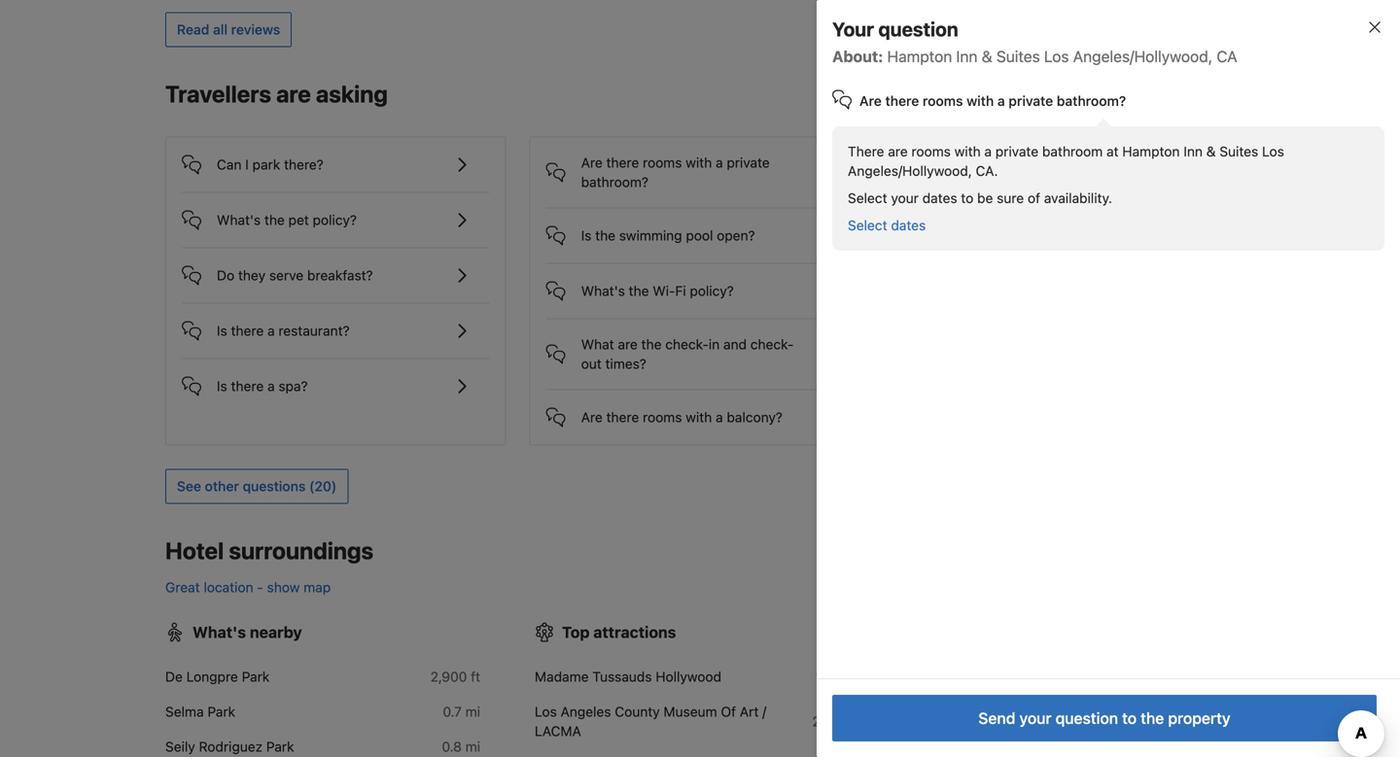 Task type: describe. For each thing, give the bounding box(es) containing it.
there are rooms with a private bathroom at hampton inn & suites los angeles/hollywood, ca.
[[848, 143, 1288, 179]]

is the swimming pool open? button
[[546, 209, 854, 248]]

your question about: hampton inn & suites los angeles/hollywood, ca
[[833, 18, 1238, 66]]

mi for selma park
[[466, 704, 480, 720]]

availability.
[[1044, 190, 1113, 206]]

county
[[615, 704, 660, 720]]

what's for what's the wi-fi policy?
[[581, 283, 625, 299]]

balcony?
[[727, 410, 783, 426]]

0 vertical spatial dates
[[923, 190, 958, 206]]

can i park there?
[[217, 157, 324, 173]]

travellers
[[165, 80, 271, 108]]

property
[[1169, 710, 1231, 728]]

question inside button
[[1056, 710, 1119, 728]]

they
[[238, 268, 266, 284]]

what's for what's nearby
[[193, 624, 246, 642]]

0.7 for 0.7 mi
[[1182, 704, 1201, 720]]

de longpre park
[[165, 669, 270, 685]]

see availability
[[1128, 88, 1224, 104]]

private inside there are rooms with a private bathroom at hampton inn & suites los angeles/hollywood, ca.
[[996, 143, 1039, 160]]

selma
[[165, 704, 204, 720]]

open?
[[717, 228, 755, 244]]

send
[[979, 710, 1016, 728]]

there inside your question dialog
[[886, 93, 919, 109]]

hampton inside there are rooms with a private bathroom at hampton inn & suites los angeles/hollywood, ca.
[[1123, 143, 1180, 160]]

bathroom? inside are there rooms with a private bathroom?
[[581, 174, 649, 190]]

select dates button
[[848, 216, 926, 235]]

are there rooms with a private bathroom? inside your question dialog
[[860, 93, 1127, 109]]

there
[[848, 143, 885, 160]]

madame
[[535, 669, 589, 685]]

to for the
[[1123, 710, 1137, 728]]

angeles/hollywood, inside your question about: hampton inn & suites los angeles/hollywood, ca
[[1074, 47, 1213, 66]]

los inside your question about: hampton inn & suites los angeles/hollywood, ca
[[1045, 47, 1069, 66]]

what's nearby
[[193, 624, 302, 642]]

see other questions (20)
[[177, 479, 337, 495]]

your for dates
[[891, 190, 919, 206]]

select for select your dates to be sure of availability.
[[848, 190, 888, 206]]

availability
[[1156, 88, 1224, 104]]

can i park there? button
[[182, 138, 490, 177]]

read all reviews
[[177, 22, 280, 38]]

what are the check-in and check- out times? button
[[546, 320, 854, 374]]

surroundings
[[229, 538, 374, 565]]

serve
[[269, 268, 304, 284]]

with inside are there rooms with a private bathroom?
[[686, 155, 712, 171]]

swimming
[[619, 228, 682, 244]]

longpre
[[186, 669, 238, 685]]

1
[[1195, 739, 1201, 755]]

what's for what's the pet policy?
[[217, 212, 261, 228]]

inn inside your question about: hampton inn & suites los angeles/hollywood, ca
[[957, 47, 978, 66]]

ft
[[471, 669, 480, 685]]

1.1 mi
[[816, 669, 850, 685]]

restaurant?
[[279, 323, 350, 339]]

1 vertical spatial park
[[208, 704, 235, 720]]

park
[[253, 157, 280, 173]]

train
[[905, 669, 935, 685]]

is for is the swimming pool open?
[[581, 228, 592, 244]]

select for select dates
[[848, 217, 888, 233]]

the for wi-
[[629, 283, 649, 299]]

looking?
[[1046, 229, 1123, 252]]

seily rodriguez park
[[165, 739, 294, 755]]

0.7 mi for 2,900 ft
[[443, 704, 480, 720]]

be
[[978, 190, 993, 206]]

is there a spa?
[[217, 378, 308, 395]]

art
[[740, 704, 759, 720]]

are there rooms with a private bathroom? button
[[546, 138, 854, 192]]

hollywood/vine for hollywood/vine
[[954, 704, 1052, 720]]

metro
[[905, 739, 942, 755]]

a down your question about: hampton inn & suites los angeles/hollywood, ca at top right
[[998, 93, 1005, 109]]

1 mi
[[1195, 739, 1220, 755]]

1.1
[[816, 669, 832, 685]]

is there a restaurant? button
[[182, 304, 490, 343]]

ca
[[1217, 47, 1238, 66]]

mi right the 1 on the right bottom of page
[[1205, 739, 1220, 755]]

a left 'restaurant?'
[[268, 323, 275, 339]]

what's the pet policy?
[[217, 212, 357, 228]]

los angeles county museum of art / lacma
[[535, 704, 767, 740]]

there for are there rooms with a balcony? button at the bottom
[[607, 410, 639, 426]]

bathroom? inside your question dialog
[[1057, 93, 1127, 109]]

0.8 mi
[[442, 739, 480, 755]]

are for are there rooms with a balcony? button at the bottom
[[581, 410, 603, 426]]

is there a spa? button
[[182, 360, 490, 398]]

your
[[833, 18, 874, 40]]

lacma
[[535, 724, 582, 740]]

hotel
[[165, 538, 224, 565]]

your question dialog
[[786, 0, 1401, 758]]

send your question to the property button
[[833, 695, 1377, 742]]

is the swimming pool open?
[[581, 228, 755, 244]]

read all reviews button
[[165, 12, 292, 47]]

what
[[581, 337, 614, 353]]

sure
[[997, 190, 1024, 206]]

and
[[724, 337, 747, 353]]

private down your question about: hampton inn & suites los angeles/hollywood, ca at top right
[[1009, 93, 1054, 109]]

select your dates to be sure of availability.
[[848, 190, 1113, 206]]

the for pet
[[265, 212, 285, 228]]

station
[[1049, 669, 1094, 685]]

hampton inside your question about: hampton inn & suites los angeles/hollywood, ca
[[888, 47, 952, 66]]

hollywood
[[656, 669, 722, 685]]

museum
[[664, 704, 718, 720]]

do
[[217, 268, 235, 284]]

a inside there are rooms with a private bathroom at hampton inn & suites los angeles/hollywood, ca.
[[985, 143, 992, 160]]

ca.
[[976, 163, 998, 179]]

nearby
[[250, 624, 302, 642]]

0.7 up property
[[1182, 669, 1201, 685]]

of
[[721, 704, 736, 720]]

all
[[213, 22, 228, 38]]

are for are there rooms with a private bathroom? button
[[581, 155, 603, 171]]

2,900
[[431, 669, 467, 685]]

with inside there are rooms with a private bathroom at hampton inn & suites los angeles/hollywood, ca.
[[955, 143, 981, 160]]

madame tussauds hollywood
[[535, 669, 722, 685]]

fi
[[675, 283, 686, 299]]

about:
[[833, 47, 884, 66]]

your for question
[[1020, 710, 1052, 728]]

select dates
[[848, 217, 926, 233]]

what's the pet policy? button
[[182, 193, 490, 232]]

do they serve breakfast? button
[[182, 249, 490, 288]]

hollywood/vine for hollywood/vine station
[[948, 669, 1046, 685]]

are inside your question dialog
[[860, 93, 882, 109]]

reviews
[[231, 22, 280, 38]]

see other questions (20) button
[[165, 469, 348, 504]]



Task type: locate. For each thing, give the bounding box(es) containing it.
policy? right fi
[[690, 283, 734, 299]]

select inside select dates button
[[848, 217, 888, 233]]

pool
[[686, 228, 713, 244]]

0 horizontal spatial los
[[535, 704, 557, 720]]

breakfast?
[[307, 268, 373, 284]]

selma park
[[165, 704, 235, 720]]

the up times?
[[642, 337, 662, 353]]

dates
[[923, 190, 958, 206], [891, 217, 926, 233]]

tussauds
[[593, 669, 652, 685]]

mi up property
[[1205, 669, 1220, 685]]

your up select dates
[[891, 190, 919, 206]]

spa?
[[279, 378, 308, 395]]

0 horizontal spatial inn
[[957, 47, 978, 66]]

0 vertical spatial what's
[[217, 212, 261, 228]]

are for asking
[[276, 80, 311, 108]]

your up hollywood/highland
[[1020, 710, 1052, 728]]

a inside are there rooms with a private bathroom?
[[716, 155, 723, 171]]

a
[[998, 93, 1005, 109], [985, 143, 992, 160], [716, 155, 723, 171], [268, 323, 275, 339], [268, 378, 275, 395], [716, 410, 723, 426]]

0 vertical spatial hampton
[[888, 47, 952, 66]]

question down station
[[1056, 710, 1119, 728]]

bathroom?
[[1057, 93, 1127, 109], [581, 174, 649, 190]]

are there rooms with a private bathroom?
[[860, 93, 1127, 109], [581, 155, 770, 190]]

are for rooms
[[888, 143, 908, 160]]

0 vertical spatial are there rooms with a private bathroom?
[[860, 93, 1127, 109]]

is for is there a spa?
[[217, 378, 227, 395]]

0.7 mi up the 1 on the right bottom of page
[[1182, 704, 1220, 720]]

bathroom? up swimming
[[581, 174, 649, 190]]

& inside there are rooms with a private bathroom at hampton inn & suites los angeles/hollywood, ca.
[[1207, 143, 1216, 160]]

a up is the swimming pool open? button
[[716, 155, 723, 171]]

with
[[967, 93, 994, 109], [955, 143, 981, 160], [686, 155, 712, 171], [686, 410, 712, 426]]

see availability button
[[1116, 78, 1235, 113]]

park for longpre
[[242, 669, 270, 685]]

2.7
[[813, 714, 832, 730]]

mi for seily rodriguez park
[[466, 739, 480, 755]]

mi up the 1 mi
[[1205, 704, 1220, 720]]

top
[[562, 624, 590, 642]]

see left availability
[[1128, 88, 1152, 104]]

the left swimming
[[595, 228, 616, 244]]

1 check- from the left
[[666, 337, 709, 353]]

1 vertical spatial are
[[888, 143, 908, 160]]

0.7 mi up 0.8 mi at the left bottom of the page
[[443, 704, 480, 720]]

1 horizontal spatial &
[[1207, 143, 1216, 160]]

0 horizontal spatial angeles/hollywood,
[[848, 163, 972, 179]]

angeles/hollywood, up see availability at the right top of page
[[1074, 47, 1213, 66]]

0 horizontal spatial bathroom?
[[581, 174, 649, 190]]

0 vertical spatial angeles/hollywood,
[[1074, 47, 1213, 66]]

1 vertical spatial suites
[[1220, 143, 1259, 160]]

what's up 'de longpre park'
[[193, 624, 246, 642]]

your
[[891, 190, 919, 206], [1020, 710, 1052, 728]]

rooms inside there are rooms with a private bathroom at hampton inn & suites los angeles/hollywood, ca.
[[912, 143, 951, 160]]

of
[[1028, 190, 1041, 206]]

a left balcony?
[[716, 410, 723, 426]]

dates inside button
[[891, 217, 926, 233]]

to inside button
[[1123, 710, 1137, 728]]

park
[[242, 669, 270, 685], [208, 704, 235, 720], [266, 739, 294, 755]]

mi right 1.1
[[835, 669, 850, 685]]

park for rodriguez
[[266, 739, 294, 755]]

0 horizontal spatial your
[[891, 190, 919, 206]]

is there a restaurant?
[[217, 323, 350, 339]]

1 horizontal spatial question
[[1056, 710, 1119, 728]]

to left property
[[1123, 710, 1137, 728]]

angeles/hollywood, down "there"
[[848, 163, 972, 179]]

de
[[165, 669, 183, 685]]

1 vertical spatial is
[[217, 323, 227, 339]]

private up ca.
[[996, 143, 1039, 160]]

0 horizontal spatial policy?
[[313, 212, 357, 228]]

1 horizontal spatial suites
[[1220, 143, 1259, 160]]

hotel surroundings
[[165, 538, 374, 565]]

do they serve breakfast?
[[217, 268, 373, 284]]

the left wi-
[[629, 283, 649, 299]]

0 horizontal spatial are there rooms with a private bathroom?
[[581, 155, 770, 190]]

1 horizontal spatial angeles/hollywood,
[[1074, 47, 1213, 66]]

is left swimming
[[581, 228, 592, 244]]

2 vertical spatial is
[[217, 378, 227, 395]]

are right "there"
[[888, 143, 908, 160]]

0 vertical spatial is
[[581, 228, 592, 244]]

0.7 for 2,900 ft
[[443, 704, 462, 720]]

park right rodriguez
[[266, 739, 294, 755]]

hollywood/vine up hollywood/highland
[[954, 704, 1052, 720]]

the
[[265, 212, 285, 228], [595, 228, 616, 244], [629, 283, 649, 299], [642, 337, 662, 353], [1141, 710, 1165, 728]]

0 vertical spatial park
[[242, 669, 270, 685]]

are up times?
[[618, 337, 638, 353]]

1 vertical spatial policy?
[[690, 283, 734, 299]]

seily
[[165, 739, 195, 755]]

are inside there are rooms with a private bathroom at hampton inn & suites los angeles/hollywood, ca.
[[888, 143, 908, 160]]

pet
[[289, 212, 309, 228]]

1 horizontal spatial to
[[1123, 710, 1137, 728]]

are there rooms with a private bathroom? up is the swimming pool open? button
[[581, 155, 770, 190]]

is for is there a restaurant?
[[217, 323, 227, 339]]

& inside your question about: hampton inn & suites los angeles/hollywood, ca
[[982, 47, 993, 66]]

0 horizontal spatial see
[[177, 479, 201, 495]]

hampton right at
[[1123, 143, 1180, 160]]

1 vertical spatial &
[[1207, 143, 1216, 160]]

select up select dates
[[848, 190, 888, 206]]

select down "there"
[[848, 217, 888, 233]]

1 vertical spatial are
[[581, 155, 603, 171]]

1 vertical spatial see
[[177, 479, 201, 495]]

1 vertical spatial hollywood/vine
[[954, 704, 1052, 720]]

are there rooms with a private bathroom? up ca.
[[860, 93, 1127, 109]]

los inside there are rooms with a private bathroom at hampton inn & suites los angeles/hollywood, ca.
[[1263, 143, 1285, 160]]

1 horizontal spatial are
[[618, 337, 638, 353]]

2 horizontal spatial los
[[1263, 143, 1285, 160]]

are for the
[[618, 337, 638, 353]]

2,900 ft
[[431, 669, 480, 685]]

to for be
[[961, 190, 974, 206]]

2 horizontal spatial are
[[888, 143, 908, 160]]

1 vertical spatial los
[[1263, 143, 1285, 160]]

0 vertical spatial bathroom?
[[1057, 93, 1127, 109]]

0 horizontal spatial to
[[961, 190, 974, 206]]

mi for hollywood/vine
[[1205, 704, 1220, 720]]

the for swimming
[[595, 228, 616, 244]]

see
[[1128, 88, 1152, 104], [177, 479, 201, 495]]

0 vertical spatial suites
[[997, 47, 1040, 66]]

0 vertical spatial to
[[961, 190, 974, 206]]

select
[[848, 190, 888, 206], [848, 217, 888, 233]]

mi for los angeles county museum of art / lacma
[[835, 714, 850, 730]]

park down 'de longpre park'
[[208, 704, 235, 720]]

0.7 mi up property
[[1182, 669, 1220, 685]]

the left pet
[[265, 212, 285, 228]]

wi-
[[653, 283, 675, 299]]

0.7 up '0.8'
[[443, 704, 462, 720]]

the left property
[[1141, 710, 1165, 728]]

check- left and
[[666, 337, 709, 353]]

the inside your question dialog
[[1141, 710, 1165, 728]]

see inside 'button'
[[1128, 88, 1152, 104]]

the inside what are the check-in and check- out times?
[[642, 337, 662, 353]]

0 vertical spatial are
[[276, 80, 311, 108]]

private up open?
[[727, 155, 770, 171]]

0 horizontal spatial check-
[[666, 337, 709, 353]]

what's down the i
[[217, 212, 261, 228]]

1 horizontal spatial check-
[[751, 337, 794, 353]]

los
[[1045, 47, 1069, 66], [1263, 143, 1285, 160], [535, 704, 557, 720]]

see left 'other'
[[177, 479, 201, 495]]

1 horizontal spatial are there rooms with a private bathroom?
[[860, 93, 1127, 109]]

bathroom? up bathroom
[[1057, 93, 1127, 109]]

1 vertical spatial question
[[1056, 710, 1119, 728]]

is
[[581, 228, 592, 244], [217, 323, 227, 339], [217, 378, 227, 395]]

1 horizontal spatial bathroom?
[[1057, 93, 1127, 109]]

hollywood/vine
[[948, 669, 1046, 685], [954, 704, 1052, 720]]

park right longpre
[[242, 669, 270, 685]]

what are the check-in and check- out times?
[[581, 337, 794, 372]]

/
[[763, 704, 767, 720]]

in
[[709, 337, 720, 353]]

send your question to the property
[[979, 710, 1231, 728]]

are inside are there rooms with a private bathroom?
[[581, 155, 603, 171]]

2 vertical spatial los
[[535, 704, 557, 720]]

inn inside there are rooms with a private bathroom at hampton inn & suites los angeles/hollywood, ca.
[[1184, 143, 1203, 160]]

0 horizontal spatial question
[[879, 18, 959, 40]]

1 vertical spatial bathroom?
[[581, 174, 649, 190]]

1 vertical spatial hampton
[[1123, 143, 1180, 160]]

policy? right pet
[[313, 212, 357, 228]]

los inside los angeles county museum of art / lacma
[[535, 704, 557, 720]]

hollywood/highland
[[954, 739, 1080, 755]]

suites inside your question about: hampton inn & suites los angeles/hollywood, ca
[[997, 47, 1040, 66]]

question inside your question about: hampton inn & suites los angeles/hollywood, ca
[[879, 18, 959, 40]]

see for see other questions (20)
[[177, 479, 201, 495]]

0 vertical spatial policy?
[[313, 212, 357, 228]]

what's the wi-fi policy?
[[581, 283, 734, 299]]

bathroom
[[1043, 143, 1103, 160]]

are
[[276, 80, 311, 108], [888, 143, 908, 160], [618, 337, 638, 353]]

other
[[205, 479, 239, 495]]

2 vertical spatial park
[[266, 739, 294, 755]]

there?
[[284, 157, 324, 173]]

is down do
[[217, 323, 227, 339]]

are there rooms with a private bathroom? inside button
[[581, 155, 770, 190]]

a left spa?
[[268, 378, 275, 395]]

0 horizontal spatial are
[[276, 80, 311, 108]]

1 vertical spatial to
[[1123, 710, 1137, 728]]

mi down ft in the left bottom of the page
[[466, 704, 480, 720]]

2 check- from the left
[[751, 337, 794, 353]]

check-
[[666, 337, 709, 353], [751, 337, 794, 353]]

a up ca.
[[985, 143, 992, 160]]

your inside send your question to the property button
[[1020, 710, 1052, 728]]

are there rooms with a balcony?
[[581, 410, 783, 426]]

1 horizontal spatial see
[[1128, 88, 1152, 104]]

hampton right about:
[[888, 47, 952, 66]]

1 horizontal spatial los
[[1045, 47, 1069, 66]]

0.8
[[442, 739, 462, 755]]

angeles/hollywood,
[[1074, 47, 1213, 66], [848, 163, 972, 179]]

0 vertical spatial hollywood/vine
[[948, 669, 1046, 685]]

see inside button
[[177, 479, 201, 495]]

suites
[[997, 47, 1040, 66], [1220, 143, 1259, 160]]

to left be
[[961, 190, 974, 206]]

see for see availability
[[1128, 88, 1152, 104]]

angeles/hollywood, inside there are rooms with a private bathroom at hampton inn & suites los angeles/hollywood, ca.
[[848, 163, 972, 179]]

there for "is there a spa?" button
[[231, 378, 264, 395]]

0.7
[[1182, 669, 1201, 685], [443, 704, 462, 720], [1182, 704, 1201, 720]]

0 horizontal spatial &
[[982, 47, 993, 66]]

0 vertical spatial see
[[1128, 88, 1152, 104]]

are left asking on the left of the page
[[276, 80, 311, 108]]

check- right and
[[751, 337, 794, 353]]

are inside what are the check-in and check- out times?
[[618, 337, 638, 353]]

there
[[886, 93, 919, 109], [607, 155, 639, 171], [231, 323, 264, 339], [231, 378, 264, 395], [607, 410, 639, 426]]

0 vertical spatial are
[[860, 93, 882, 109]]

1 horizontal spatial your
[[1020, 710, 1052, 728]]

2 vertical spatial are
[[618, 337, 638, 353]]

2.7 mi
[[813, 714, 850, 730]]

1 vertical spatial angeles/hollywood,
[[848, 163, 972, 179]]

1 vertical spatial dates
[[891, 217, 926, 233]]

2 vertical spatial are
[[581, 410, 603, 426]]

there for is there a restaurant? button
[[231, 323, 264, 339]]

0 vertical spatial your
[[891, 190, 919, 206]]

there inside are there rooms with a private bathroom?
[[607, 155, 639, 171]]

1 horizontal spatial hampton
[[1123, 143, 1180, 160]]

1 select from the top
[[848, 190, 888, 206]]

mi right '0.8'
[[466, 739, 480, 755]]

hollywood/vine station
[[948, 669, 1094, 685]]

&
[[982, 47, 993, 66], [1207, 143, 1216, 160]]

2 vertical spatial what's
[[193, 624, 246, 642]]

0 vertical spatial los
[[1045, 47, 1069, 66]]

angeles
[[561, 704, 611, 720]]

there for are there rooms with a private bathroom? button
[[607, 155, 639, 171]]

dates down select your dates to be sure of availability.
[[891, 217, 926, 233]]

are
[[860, 93, 882, 109], [581, 155, 603, 171], [581, 410, 603, 426]]

attractions
[[594, 624, 676, 642]]

rodriguez
[[199, 739, 263, 755]]

0 vertical spatial select
[[848, 190, 888, 206]]

mi for madame tussauds hollywood
[[835, 669, 850, 685]]

i
[[245, 157, 249, 173]]

0 vertical spatial &
[[982, 47, 993, 66]]

1 vertical spatial select
[[848, 217, 888, 233]]

times?
[[606, 356, 647, 372]]

1 vertical spatial what's
[[581, 283, 625, 299]]

suites inside there are rooms with a private bathroom at hampton inn & suites los angeles/hollywood, ca.
[[1220, 143, 1259, 160]]

private inside are there rooms with a private bathroom?
[[727, 155, 770, 171]]

dates left be
[[923, 190, 958, 206]]

what's up what
[[581, 283, 625, 299]]

0 vertical spatial question
[[879, 18, 959, 40]]

still looking?
[[1006, 229, 1123, 252]]

1 vertical spatial are there rooms with a private bathroom?
[[581, 155, 770, 190]]

0.7 mi for 0.7 mi
[[1182, 704, 1220, 720]]

0 vertical spatial inn
[[957, 47, 978, 66]]

0 horizontal spatial suites
[[997, 47, 1040, 66]]

0 horizontal spatial hampton
[[888, 47, 952, 66]]

1 horizontal spatial inn
[[1184, 143, 1203, 160]]

1 horizontal spatial policy?
[[690, 283, 734, 299]]

still
[[1006, 229, 1041, 252]]

hollywood/vine up send at the bottom of the page
[[948, 669, 1046, 685]]

2 select from the top
[[848, 217, 888, 233]]

0.7 up the 1 on the right bottom of page
[[1182, 704, 1201, 720]]

question right your
[[879, 18, 959, 40]]

rooms
[[923, 93, 963, 109], [912, 143, 951, 160], [643, 155, 682, 171], [643, 410, 682, 426]]

1 vertical spatial inn
[[1184, 143, 1203, 160]]

mi right the 2.7
[[835, 714, 850, 730]]

travellers are asking
[[165, 80, 388, 108]]

top attractions
[[562, 624, 676, 642]]

can
[[217, 157, 242, 173]]

is left spa?
[[217, 378, 227, 395]]

1 vertical spatial your
[[1020, 710, 1052, 728]]



Task type: vqa. For each thing, say whether or not it's contained in the screenshot.
bathroom at the top right of page
yes



